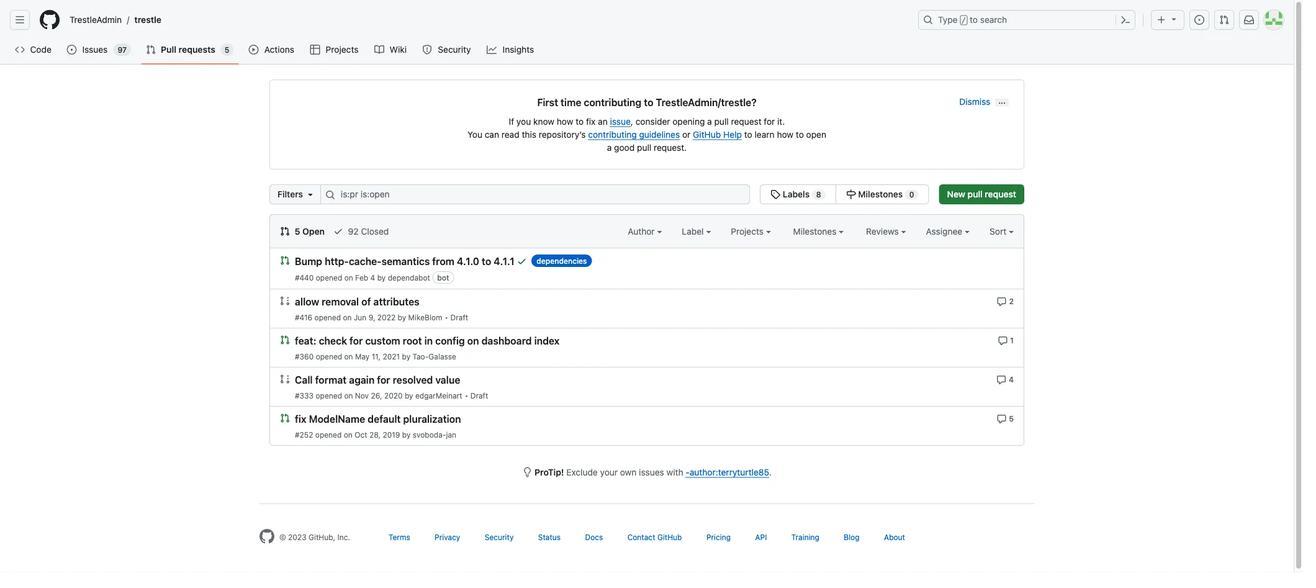 Task type: locate. For each thing, give the bounding box(es) containing it.
to left open
[[796, 129, 804, 139]]

2 vertical spatial open pull request image
[[280, 413, 290, 423]]

reviews button
[[866, 225, 906, 238]]

0 horizontal spatial a
[[607, 142, 612, 152]]

by inside fix modelname default pluralization #252             opened on oct 28, 2019 by svoboda-jan
[[402, 430, 411, 439]]

1 horizontal spatial 4
[[1009, 375, 1014, 384]]

comment image inside 4 link
[[997, 375, 1007, 385]]

security link
[[417, 40, 477, 59], [485, 533, 514, 542]]

...
[[999, 96, 1006, 105]]

0 horizontal spatial projects
[[326, 44, 359, 55]]

2 open pull request image from the top
[[280, 335, 290, 345]]

how up repository's
[[557, 116, 573, 126]]

if
[[509, 116, 514, 126]]

request up help
[[731, 116, 762, 126]]

comment image inside 2 link
[[997, 297, 1007, 307]]

2 open pull request element from the top
[[280, 335, 290, 345]]

0 vertical spatial git pull request image
[[146, 45, 156, 55]]

comment image
[[997, 414, 1007, 424]]

9,
[[369, 313, 375, 322]]

1 vertical spatial milestones
[[793, 226, 839, 236]]

0 horizontal spatial 4
[[370, 273, 375, 282]]

milestone image
[[846, 189, 856, 199]]

status
[[538, 533, 561, 542]]

security left status link
[[485, 533, 514, 542]]

comment image left 2
[[997, 297, 1007, 307]]

projects right table icon
[[326, 44, 359, 55]]

comment image for call format again for resolved value
[[997, 375, 1007, 385]]

18 / 18 checks ok image
[[517, 256, 527, 266]]

about link
[[884, 533, 905, 542]]

homepage image
[[40, 10, 60, 30]]

milestones inside the issue "element"
[[859, 189, 903, 199]]

0 vertical spatial fix
[[586, 116, 596, 126]]

1 horizontal spatial for
[[377, 374, 390, 386]]

opened down format
[[316, 391, 342, 400]]

.
[[769, 467, 772, 477]]

0 horizontal spatial request
[[731, 116, 762, 126]]

consider
[[636, 116, 670, 126]]

1 link
[[998, 335, 1014, 346]]

/ inside trestleadmin / trestle
[[127, 15, 129, 25]]

/ right type
[[962, 16, 966, 25]]

open pull request element left 'feat:'
[[280, 335, 290, 345]]

dismiss
[[960, 96, 991, 107]]

git pull request image left pull
[[146, 45, 156, 55]]

milestones for milestones 0
[[859, 189, 903, 199]]

0 horizontal spatial /
[[127, 15, 129, 25]]

2 vertical spatial comment image
[[997, 375, 1007, 385]]

request.
[[654, 142, 687, 152]]

milestones right the milestone image
[[859, 189, 903, 199]]

0 horizontal spatial issue opened image
[[67, 45, 77, 55]]

open pull request image left 'feat:'
[[280, 335, 290, 345]]

training
[[792, 533, 820, 542]]

code link
[[10, 40, 57, 59]]

draft right edgarmeinart
[[471, 391, 488, 400]]

1 vertical spatial a
[[607, 142, 612, 152]]

1 vertical spatial security link
[[485, 533, 514, 542]]

1 horizontal spatial milestones
[[859, 189, 903, 199]]

4 down 1
[[1009, 375, 1014, 384]]

1 horizontal spatial request
[[985, 189, 1017, 199]]

issue opened image left issues
[[67, 45, 77, 55]]

open pull request image left bump
[[280, 256, 290, 265]]

1 horizontal spatial pull
[[715, 116, 729, 126]]

0 horizontal spatial for
[[350, 335, 363, 347]]

• inside call format again for resolved value #333             opened on nov 26, 2020 by edgarmeinart • draft
[[465, 391, 468, 400]]

by right 2022
[[398, 313, 406, 322]]

on left "jun"
[[343, 313, 352, 322]]

author:terryturtle85
[[690, 467, 769, 477]]

request up the sort
[[985, 189, 1017, 199]]

security
[[438, 44, 471, 55], [485, 533, 514, 542]]

fix up the #252
[[295, 413, 307, 425]]

author button
[[628, 225, 662, 238]]

comment image up 5 link
[[997, 375, 1007, 385]]

2022
[[377, 313, 396, 322]]

draft pull request element left allow
[[280, 296, 290, 306]]

security right shield image
[[438, 44, 471, 55]]

your
[[600, 467, 618, 477]]

4 right feb
[[370, 273, 375, 282]]

for up "may" at the bottom left of page
[[350, 335, 363, 347]]

light bulb image
[[522, 467, 532, 477]]

play image
[[249, 45, 259, 55]]

docs link
[[585, 533, 603, 542]]

issue opened image
[[1195, 15, 1205, 25], [67, 45, 77, 55]]

draft link for call format again for resolved value
[[471, 391, 488, 400]]

pull down contributing guidelines link
[[637, 142, 652, 152]]

opened inside call format again for resolved value #333             opened on nov 26, 2020 by edgarmeinart • draft
[[316, 391, 342, 400]]

1 horizontal spatial issue opened image
[[1195, 15, 1205, 25]]

on left "may" at the bottom left of page
[[344, 352, 353, 361]]

0 horizontal spatial draft link
[[451, 313, 468, 322]]

1 vertical spatial draft
[[471, 391, 488, 400]]

on left oct
[[344, 430, 353, 439]]

2 horizontal spatial for
[[764, 116, 775, 126]]

/ left trestle
[[127, 15, 129, 25]]

opened
[[316, 273, 342, 282], [315, 313, 341, 322], [316, 352, 342, 361], [316, 391, 342, 400], [315, 430, 342, 439]]

1 open pull request image from the top
[[280, 256, 290, 265]]

2023
[[288, 533, 307, 542]]

opened inside allow removal of attributes #416             opened on jun 9, 2022 by mikeblom • draft
[[315, 313, 341, 322]]

a up github help link
[[707, 116, 712, 126]]

homepage image
[[260, 529, 274, 544]]

4
[[370, 273, 375, 282], [1009, 375, 1014, 384]]

open pull request image for feat: check for custom root in config on dashboard index
[[280, 335, 290, 345]]

bump http-cache-semantics from 4.1.0 to 4.1.1
[[295, 256, 515, 267]]

contributing up issue link
[[584, 97, 642, 108]]

actions link
[[244, 40, 300, 59]]

1 horizontal spatial draft
[[471, 391, 488, 400]]

attributes
[[374, 296, 420, 308]]

to
[[970, 15, 978, 25], [644, 97, 654, 108], [576, 116, 584, 126], [744, 129, 753, 139], [796, 129, 804, 139], [482, 256, 491, 267]]

issue opened image left git pull request image
[[1195, 15, 1205, 25]]

semantics
[[382, 256, 430, 267]]

open pull request element down draft pull request icon
[[280, 413, 290, 423]]

command palette image
[[1121, 15, 1131, 25]]

contributing down issue
[[588, 129, 637, 139]]

2 horizontal spatial 5
[[1009, 414, 1014, 423]]

1 vertical spatial draft link
[[471, 391, 488, 400]]

1 vertical spatial draft pull request element
[[280, 374, 290, 384]]

0 horizontal spatial pull
[[637, 142, 652, 152]]

1 vertical spatial git pull request image
[[280, 226, 290, 236]]

opened inside 'feat: check for custom root in config on dashboard index #360             opened on may 11, 2021 by tao-galasse'
[[316, 352, 342, 361]]

• inside allow removal of attributes #416             opened on jun 9, 2022 by mikeblom • draft
[[445, 313, 449, 322]]

shield image
[[422, 45, 432, 55]]

©
[[279, 533, 286, 542]]

draft inside call format again for resolved value #333             opened on nov 26, 2020 by edgarmeinart • draft
[[471, 391, 488, 400]]

2 vertical spatial open pull request element
[[280, 413, 290, 423]]

1 open pull request element from the top
[[280, 255, 290, 265]]

0 horizontal spatial milestones
[[793, 226, 839, 236]]

if you know how to fix an issue ,           consider opening a pull request for it.
[[509, 116, 785, 126]]

pull right new
[[968, 189, 983, 199]]

0 vertical spatial projects
[[326, 44, 359, 55]]

on right config
[[467, 335, 479, 347]]

how inside to learn how to open a good pull request.
[[777, 129, 794, 139]]

fix
[[586, 116, 596, 126], [295, 413, 307, 425]]

draft inside allow removal of attributes #416             opened on jun 9, 2022 by mikeblom • draft
[[451, 313, 468, 322]]

open pull request element left bump
[[280, 255, 290, 265]]

0 horizontal spatial how
[[557, 116, 573, 126]]

1 horizontal spatial github
[[693, 129, 721, 139]]

• right mikeblom
[[445, 313, 449, 322]]

1 horizontal spatial projects
[[731, 226, 766, 236]]

learn
[[755, 129, 775, 139]]

repository's
[[539, 129, 586, 139]]

http-
[[325, 256, 349, 267]]

github right 'contact'
[[658, 533, 682, 542]]

to down time
[[576, 116, 584, 126]]

trestleadmin
[[70, 15, 122, 25]]

api link
[[755, 533, 767, 542]]

for
[[764, 116, 775, 126], [350, 335, 363, 347], [377, 374, 390, 386]]

to left the search
[[970, 15, 978, 25]]

an
[[598, 116, 608, 126]]

1 horizontal spatial draft link
[[471, 391, 488, 400]]

git pull request image inside 5 open link
[[280, 226, 290, 236]]

1 vertical spatial 4
[[1009, 375, 1014, 384]]

0 vertical spatial draft pull request element
[[280, 296, 290, 306]]

0 vertical spatial milestones
[[859, 189, 903, 199]]

0 horizontal spatial fix
[[295, 413, 307, 425]]

contributing guidelines link
[[588, 129, 680, 139]]

open pull request element
[[280, 255, 290, 265], [280, 335, 290, 345], [280, 413, 290, 423]]

4 inside 4 link
[[1009, 375, 1014, 384]]

1 vertical spatial how
[[777, 129, 794, 139]]

for up 26,
[[377, 374, 390, 386]]

fix left an
[[586, 116, 596, 126]]

1 vertical spatial github
[[658, 533, 682, 542]]

by right feb
[[377, 273, 386, 282]]

format
[[315, 374, 347, 386]]

again
[[349, 374, 375, 386]]

#252
[[295, 430, 313, 439]]

-
[[686, 467, 690, 477]]

github right or
[[693, 129, 721, 139]]

draft pull request element
[[280, 296, 290, 306], [280, 374, 290, 384]]

list
[[65, 10, 911, 30]]

0 vertical spatial open pull request element
[[280, 255, 290, 265]]

comment image left 1
[[998, 336, 1008, 346]]

1 vertical spatial open pull request image
[[280, 335, 290, 345]]

pull requests
[[161, 44, 215, 55]]

help
[[724, 129, 742, 139]]

None search field
[[270, 184, 929, 204]]

draft link right edgarmeinart
[[471, 391, 488, 400]]

security link left status link
[[485, 533, 514, 542]]

2021
[[383, 352, 400, 361]]

0 horizontal spatial draft
[[451, 313, 468, 322]]

draft up config
[[451, 313, 468, 322]]

comment image
[[997, 297, 1007, 307], [998, 336, 1008, 346], [997, 375, 1007, 385]]

1 draft pull request element from the top
[[280, 296, 290, 306]]

issue link
[[610, 116, 631, 126]]

1 vertical spatial open pull request element
[[280, 335, 290, 345]]

1 horizontal spatial 5
[[295, 226, 300, 236]]

opened down removal
[[315, 313, 341, 322]]

feat: check for custom root in config on dashboard index #360             opened on may 11, 2021 by tao-galasse
[[295, 335, 560, 361]]

2 vertical spatial pull
[[968, 189, 983, 199]]

git pull request image left 5 open
[[280, 226, 290, 236]]

to up if you know how to fix an issue ,           consider opening a pull request for it. at the top of the page
[[644, 97, 654, 108]]

projects right label popup button
[[731, 226, 766, 236]]

0 vertical spatial how
[[557, 116, 573, 126]]

1 vertical spatial pull
[[637, 142, 652, 152]]

by left the tao-
[[402, 352, 411, 361]]

0 vertical spatial issue opened image
[[1195, 15, 1205, 25]]

0 horizontal spatial git pull request image
[[146, 45, 156, 55]]

milestones down 8
[[793, 226, 839, 236]]

1 vertical spatial projects
[[731, 226, 766, 236]]

1 vertical spatial comment image
[[998, 336, 1008, 346]]

on left nov
[[344, 391, 353, 400]]

privacy
[[435, 533, 460, 542]]

0 vertical spatial 5
[[225, 45, 229, 54]]

0 vertical spatial open pull request image
[[280, 256, 290, 265]]

1 horizontal spatial git pull request image
[[280, 226, 290, 236]]

search image
[[325, 190, 335, 200]]

tao-
[[413, 352, 429, 361]]

5 left the open
[[295, 226, 300, 236]]

draft pull request element for allow removal of attributes
[[280, 296, 290, 306]]

0 vertical spatial request
[[731, 116, 762, 126]]

triangle down image
[[305, 189, 315, 199]]

a
[[707, 116, 712, 126], [607, 142, 612, 152]]

1 horizontal spatial security
[[485, 533, 514, 542]]

graph image
[[487, 45, 497, 55]]

by inside call format again for resolved value #333             opened on nov 26, 2020 by edgarmeinart • draft
[[405, 391, 413, 400]]

1 vertical spatial for
[[350, 335, 363, 347]]

open pull request image for fix modelname default pluralization
[[280, 413, 290, 423]]

3 open pull request image from the top
[[280, 413, 290, 423]]

1 horizontal spatial a
[[707, 116, 712, 126]]

list containing trestleadmin / trestle
[[65, 10, 911, 30]]

security link left graph image
[[417, 40, 477, 59]]

for left it.
[[764, 116, 775, 126]]

/
[[127, 15, 129, 25], [962, 16, 966, 25]]

1 horizontal spatial how
[[777, 129, 794, 139]]

check image
[[333, 226, 343, 236]]

opened down http-
[[316, 273, 342, 282]]

1 horizontal spatial fix
[[586, 116, 596, 126]]

0 horizontal spatial •
[[445, 313, 449, 322]]

dashboard
[[482, 335, 532, 347]]

you can read this repository's contributing guidelines or github help
[[468, 129, 742, 139]]

0 vertical spatial draft
[[451, 313, 468, 322]]

pull up github help link
[[715, 116, 729, 126]]

3 open pull request element from the top
[[280, 413, 290, 423]]

know
[[533, 116, 555, 126]]

for inside 'feat: check for custom root in config on dashboard index #360             opened on may 11, 2021 by tao-galasse'
[[350, 335, 363, 347]]

0 vertical spatial draft link
[[451, 313, 468, 322]]

4.1.0
[[457, 256, 479, 267]]

0 horizontal spatial security link
[[417, 40, 477, 59]]

how down it.
[[777, 129, 794, 139]]

in
[[425, 335, 433, 347]]

issue
[[610, 116, 631, 126]]

open pull request image
[[280, 256, 290, 265], [280, 335, 290, 345], [280, 413, 290, 423]]

index
[[534, 335, 560, 347]]

2 draft pull request element from the top
[[280, 374, 290, 384]]

draft link up config
[[451, 313, 468, 322]]

triangle down image
[[1169, 14, 1179, 24]]

protip! exclude your own issues with -author:terryturtle85 .
[[535, 467, 772, 477]]

• right edgarmeinart
[[465, 391, 468, 400]]

5 right comment image
[[1009, 414, 1014, 423]]

draft pull request element left call at the left bottom of page
[[280, 374, 290, 384]]

a down you can read this repository's contributing guidelines or github help
[[607, 142, 612, 152]]

4.1.1
[[494, 256, 515, 267]]

trestleadmin/trestle?
[[656, 97, 757, 108]]

by right 2020
[[405, 391, 413, 400]]

table image
[[310, 45, 320, 55]]

0 vertical spatial contributing
[[584, 97, 642, 108]]

issue element
[[760, 184, 929, 204]]

1 vertical spatial 5
[[295, 226, 300, 236]]

footer
[[250, 504, 1045, 573]]

Issues search field
[[320, 184, 750, 204]]

0 vertical spatial pull
[[715, 116, 729, 126]]

by right 2019
[[402, 430, 411, 439]]

svoboda-jan link
[[413, 430, 456, 439]]

1 vertical spatial •
[[465, 391, 468, 400]]

,
[[631, 116, 633, 126]]

mikeblom link
[[408, 313, 442, 322]]

allow removal of attributes link
[[295, 296, 420, 308]]

1 vertical spatial fix
[[295, 413, 307, 425]]

#440
[[295, 273, 314, 282]]

2 horizontal spatial pull
[[968, 189, 983, 199]]

0 horizontal spatial github
[[658, 533, 682, 542]]

modelname
[[309, 413, 365, 425]]

0 horizontal spatial security
[[438, 44, 471, 55]]

1 vertical spatial issue opened image
[[67, 45, 77, 55]]

milestones inside popup button
[[793, 226, 839, 236]]

on inside allow removal of attributes #416             opened on jun 9, 2022 by mikeblom • draft
[[343, 313, 352, 322]]

5 left play icon
[[225, 45, 229, 54]]

0 vertical spatial comment image
[[997, 297, 1007, 307]]

0 vertical spatial security link
[[417, 40, 477, 59]]

draft pull request image
[[280, 296, 290, 306]]

by inside allow removal of attributes #416             opened on jun 9, 2022 by mikeblom • draft
[[398, 313, 406, 322]]

opened down check
[[316, 352, 342, 361]]

1 horizontal spatial •
[[465, 391, 468, 400]]

5
[[225, 45, 229, 54], [295, 226, 300, 236], [1009, 414, 1014, 423]]

reviews
[[866, 226, 901, 236]]

opened down modelname
[[315, 430, 342, 439]]

1 horizontal spatial /
[[962, 16, 966, 25]]

1 vertical spatial request
[[985, 189, 1017, 199]]

git pull request image
[[146, 45, 156, 55], [280, 226, 290, 236]]

by
[[377, 273, 386, 282], [398, 313, 406, 322], [402, 352, 411, 361], [405, 391, 413, 400], [402, 430, 411, 439]]

© 2023 github, inc.
[[279, 533, 350, 542]]

#360
[[295, 352, 314, 361]]

open pull request image down draft pull request icon
[[280, 413, 290, 423]]

2 vertical spatial for
[[377, 374, 390, 386]]

0 vertical spatial a
[[707, 116, 712, 126]]

docs
[[585, 533, 603, 542]]

0 vertical spatial •
[[445, 313, 449, 322]]

galasse
[[429, 352, 456, 361]]

projects button
[[731, 225, 771, 238]]

/ inside type / to search
[[962, 16, 966, 25]]



Task type: describe. For each thing, give the bounding box(es) containing it.
can
[[485, 129, 499, 139]]

dismiss ...
[[960, 96, 1006, 107]]

2 vertical spatial 5
[[1009, 414, 1014, 423]]

dependabot
[[388, 273, 430, 282]]

closed
[[361, 226, 389, 236]]

11,
[[372, 352, 381, 361]]

none search field containing filters
[[270, 184, 929, 204]]

open pull request element for bump http-cache-semantics from 4.1.0 to 4.1.1
[[280, 255, 290, 265]]

-author:terryturtle85 link
[[686, 467, 769, 477]]

check
[[319, 335, 347, 347]]

label
[[682, 226, 706, 236]]

open pull request image for bump http-cache-semantics from 4.1.0 to 4.1.1
[[280, 256, 290, 265]]

footer containing © 2023 github, inc.
[[250, 504, 1045, 573]]

97
[[118, 45, 127, 54]]

Search all issues text field
[[320, 184, 750, 204]]

1 vertical spatial contributing
[[588, 129, 637, 139]]

8
[[817, 190, 821, 199]]

pluralization
[[403, 413, 461, 425]]

actions
[[264, 44, 294, 55]]

draft link for allow removal of attributes
[[451, 313, 468, 322]]

26,
[[371, 391, 382, 400]]

good
[[614, 142, 635, 152]]

feat: check for custom root in config on dashboard index link
[[295, 335, 560, 347]]

issues
[[639, 467, 664, 477]]

resolved
[[393, 374, 433, 386]]

2 link
[[997, 296, 1014, 307]]

filters
[[278, 189, 303, 199]]

time
[[561, 97, 582, 108]]

fix modelname default pluralization link
[[295, 413, 461, 425]]

guidelines
[[639, 129, 680, 139]]

type
[[938, 15, 958, 25]]

pull inside to learn how to open a good pull request.
[[637, 142, 652, 152]]

open pull request element for fix modelname default pluralization
[[280, 413, 290, 423]]

feb
[[355, 273, 368, 282]]

status link
[[538, 533, 561, 542]]

protip!
[[535, 467, 564, 477]]

bump
[[295, 256, 322, 267]]

/ for type
[[962, 16, 966, 25]]

or
[[682, 129, 691, 139]]

this
[[522, 129, 537, 139]]

draft pull request element for call format again for resolved value
[[280, 374, 290, 384]]

git pull request image
[[1220, 15, 1230, 25]]

search
[[980, 15, 1007, 25]]

it.
[[778, 116, 785, 126]]

open
[[806, 129, 827, 139]]

projects inside popup button
[[731, 226, 766, 236]]

allow
[[295, 296, 319, 308]]

on left feb
[[344, 273, 353, 282]]

new pull request
[[947, 189, 1017, 199]]

for inside call format again for resolved value #333             opened on nov 26, 2020 by edgarmeinart • draft
[[377, 374, 390, 386]]

oct
[[355, 430, 367, 439]]

terms link
[[389, 533, 410, 542]]

#333
[[295, 391, 314, 400]]

github help link
[[693, 129, 742, 139]]

book image
[[374, 45, 384, 55]]

/ for trestleadmin
[[127, 15, 129, 25]]

to learn how to open a good pull request.
[[607, 129, 827, 152]]

terms
[[389, 533, 410, 542]]

comment image for allow removal of attributes
[[997, 297, 1007, 307]]

0 vertical spatial security
[[438, 44, 471, 55]]

comment image inside 1 link
[[998, 336, 1008, 346]]

on inside fix modelname default pluralization #252             opened on oct 28, 2019 by svoboda-jan
[[344, 430, 353, 439]]

a inside to learn how to open a good pull request.
[[607, 142, 612, 152]]

custom
[[365, 335, 400, 347]]

fix modelname default pluralization #252             opened on oct 28, 2019 by svoboda-jan
[[295, 413, 461, 439]]

on inside call format again for resolved value #333             opened on nov 26, 2020 by edgarmeinart • draft
[[344, 391, 353, 400]]

code
[[30, 44, 51, 55]]

type / to search
[[938, 15, 1007, 25]]

feat:
[[295, 335, 316, 347]]

you
[[468, 129, 483, 139]]

milestones button
[[793, 225, 844, 238]]

call format again for resolved value link
[[295, 374, 460, 386]]

author
[[628, 226, 657, 236]]

default
[[368, 413, 401, 425]]

dependencies
[[537, 257, 587, 265]]

first
[[537, 97, 558, 108]]

0 horizontal spatial 5
[[225, 45, 229, 54]]

contact
[[628, 533, 656, 542]]

new
[[947, 189, 966, 199]]

pricing
[[707, 533, 731, 542]]

wiki
[[390, 44, 407, 55]]

open
[[302, 226, 325, 236]]

sort button
[[990, 225, 1014, 238]]

2019
[[383, 430, 400, 439]]

plus image
[[1157, 15, 1167, 25]]

by inside 'feat: check for custom root in config on dashboard index #360             opened on may 11, 2021 by tao-galasse'
[[402, 352, 411, 361]]

0 vertical spatial github
[[693, 129, 721, 139]]

opened inside fix modelname default pluralization #252             opened on oct 28, 2019 by svoboda-jan
[[315, 430, 342, 439]]

0 vertical spatial for
[[764, 116, 775, 126]]

cache-
[[349, 256, 382, 267]]

trestle link
[[129, 10, 166, 30]]

milestones for milestones
[[793, 226, 839, 236]]

open pull request element for feat: check for custom root in config on dashboard index
[[280, 335, 290, 345]]

edgarmeinart
[[415, 391, 462, 400]]

contact github
[[628, 533, 682, 542]]

nov
[[355, 391, 369, 400]]

tag image
[[771, 189, 781, 199]]

5 open link
[[280, 225, 325, 238]]

wiki link
[[369, 40, 412, 59]]

issues
[[82, 44, 108, 55]]

to left 4.1.1
[[482, 256, 491, 267]]

notifications image
[[1245, 15, 1254, 25]]

labels 8
[[781, 189, 821, 199]]

allow removal of attributes #416             opened on jun 9, 2022 by mikeblom • draft
[[295, 296, 468, 322]]

value
[[436, 374, 460, 386]]

fix inside fix modelname default pluralization #252             opened on oct 28, 2019 by svoboda-jan
[[295, 413, 307, 425]]

issue opened image for git pull request image
[[1195, 15, 1205, 25]]

contact github link
[[628, 533, 682, 542]]

issue opened image for git pull request icon to the left
[[67, 45, 77, 55]]

read
[[502, 129, 520, 139]]

assignee button
[[926, 225, 970, 238]]

of
[[362, 296, 371, 308]]

about
[[884, 533, 905, 542]]

milestones 0
[[856, 189, 915, 199]]

trestleadmin link
[[65, 10, 127, 30]]

exclude
[[567, 467, 598, 477]]

dependencies link
[[532, 255, 592, 267]]

1 horizontal spatial security link
[[485, 533, 514, 542]]

1 vertical spatial security
[[485, 533, 514, 542]]

draft pull request image
[[280, 374, 290, 384]]

first time contributing to trestleadmin/trestle?
[[537, 97, 757, 108]]

code image
[[15, 45, 25, 55]]

requests
[[179, 44, 215, 55]]

28,
[[370, 430, 381, 439]]

to right help
[[744, 129, 753, 139]]

may
[[355, 352, 370, 361]]

0 vertical spatial 4
[[370, 273, 375, 282]]



Task type: vqa. For each thing, say whether or not it's contained in the screenshot.
tools ICON
no



